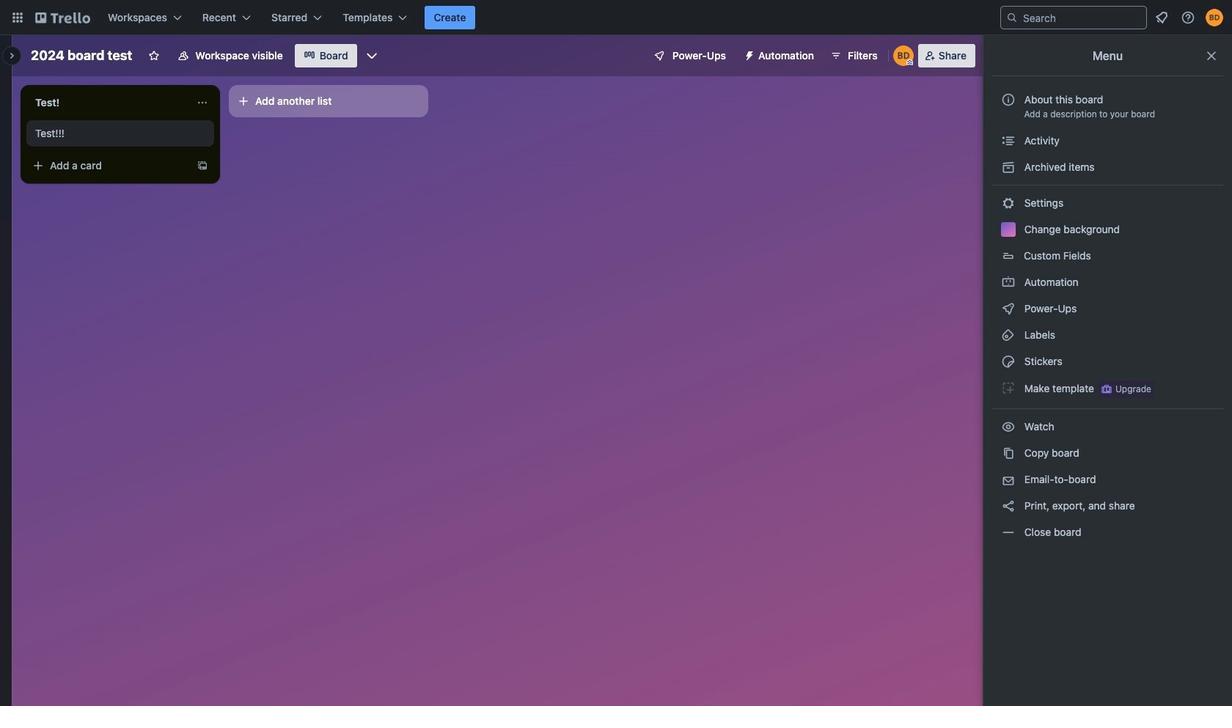 Task type: vqa. For each thing, say whether or not it's contained in the screenshot.
from
no



Task type: locate. For each thing, give the bounding box(es) containing it.
back to home image
[[35, 6, 90, 29]]

5 sm image from the top
[[1002, 420, 1016, 434]]

open information menu image
[[1182, 10, 1196, 25]]

sm image
[[1002, 134, 1016, 148], [1002, 160, 1016, 175], [1002, 275, 1016, 290], [1002, 381, 1016, 396], [1002, 420, 1016, 434]]

Board name text field
[[23, 44, 140, 68]]

barb dwyer (barbdwyer3) image inside primary element
[[1206, 9, 1224, 26]]

customize views image
[[365, 48, 379, 63]]

sm image
[[738, 44, 759, 65], [1002, 196, 1016, 211], [1002, 302, 1016, 316], [1002, 328, 1016, 343], [1002, 354, 1016, 369], [1002, 446, 1016, 461], [1002, 499, 1016, 514], [1002, 525, 1016, 540]]

Search field
[[1019, 7, 1147, 28]]

1 horizontal spatial barb dwyer (barbdwyer3) image
[[1206, 9, 1224, 26]]

3 sm image from the top
[[1002, 275, 1016, 290]]

this member is an admin of this board. image
[[907, 59, 914, 66]]

0 vertical spatial barb dwyer (barbdwyer3) image
[[1206, 9, 1224, 26]]

None text field
[[26, 91, 191, 114]]

2 sm image from the top
[[1002, 160, 1016, 175]]

barb dwyer (barbdwyer3) image
[[1206, 9, 1224, 26], [894, 46, 914, 66]]

1 vertical spatial barb dwyer (barbdwyer3) image
[[894, 46, 914, 66]]

star or unstar board image
[[148, 50, 160, 62]]

1 sm image from the top
[[1002, 134, 1016, 148]]



Task type: describe. For each thing, give the bounding box(es) containing it.
0 notifications image
[[1154, 9, 1171, 26]]

4 sm image from the top
[[1002, 381, 1016, 396]]

create from template… image
[[197, 160, 208, 172]]

0 horizontal spatial barb dwyer (barbdwyer3) image
[[894, 46, 914, 66]]

primary element
[[0, 0, 1233, 35]]

search image
[[1007, 12, 1019, 23]]



